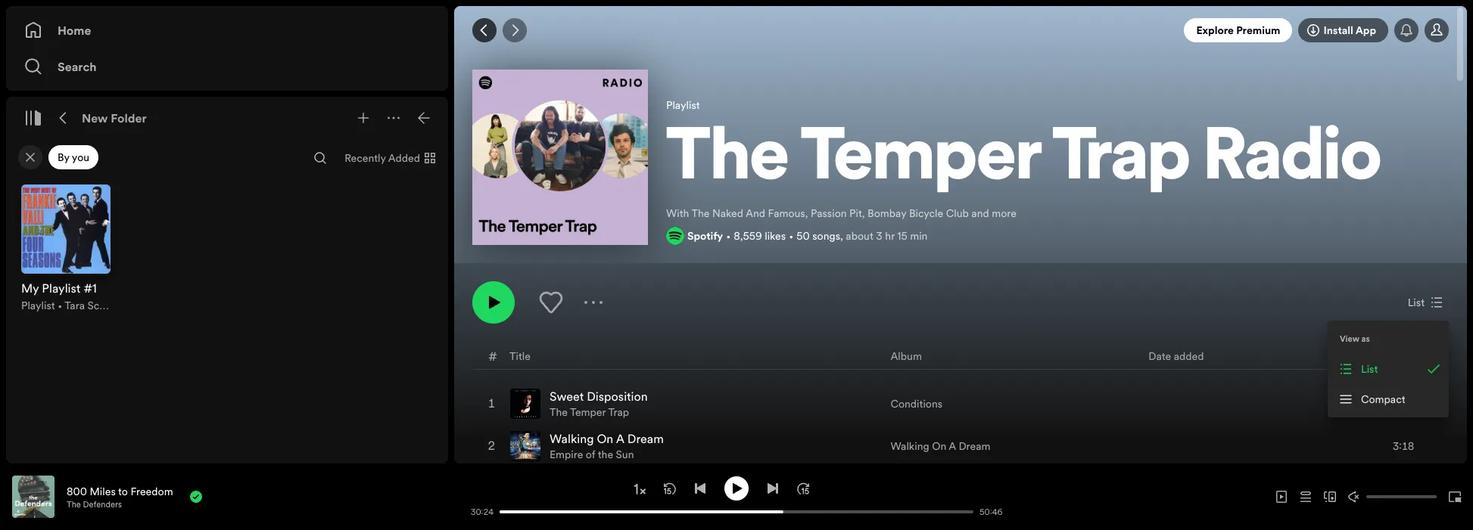 Task type: vqa. For each thing, say whether or not it's contained in the screenshot.
spotify image
yes



Task type: locate. For each thing, give the bounding box(es) containing it.
walking on a dream
[[891, 439, 991, 454]]

0 horizontal spatial on
[[597, 431, 614, 448]]

None search field
[[308, 146, 333, 170]]

playlist
[[666, 98, 700, 113], [21, 298, 55, 314]]

explore premium
[[1197, 23, 1281, 38]]

800 miles to freedom link
[[67, 484, 173, 499]]

search
[[58, 58, 97, 75]]

playlist for playlist
[[666, 98, 700, 113]]

view
[[1340, 334, 1360, 345]]

likes
[[765, 229, 786, 244]]

famous,
[[768, 206, 808, 221]]

group containing playlist
[[12, 176, 120, 323]]

added
[[388, 151, 420, 166]]

on inside walking on a dream empire of the sun
[[597, 431, 614, 448]]

songs
[[813, 229, 841, 244]]

install app link
[[1299, 18, 1389, 42]]

on right of
[[597, 431, 614, 448]]

Recently Added, Grid view field
[[333, 146, 445, 170]]

explore premium button
[[1185, 18, 1293, 42]]

recently
[[345, 151, 386, 166]]

0 horizontal spatial walking on a dream link
[[550, 431, 664, 448]]

list button
[[1331, 354, 1447, 385]]

0 horizontal spatial a
[[616, 431, 625, 448]]

go forward image
[[509, 24, 521, 36]]

top bar and user menu element
[[454, 6, 1468, 55]]

album
[[891, 349, 922, 364]]

on
[[597, 431, 614, 448], [932, 439, 947, 454]]

0 horizontal spatial trap
[[608, 405, 629, 420]]

1 horizontal spatial walking on a dream link
[[891, 439, 991, 454]]

800 miles to freedom the defenders
[[67, 484, 173, 511]]

search in your library image
[[314, 152, 327, 164]]

15
[[898, 229, 908, 244]]

main element
[[6, 6, 448, 464]]

title
[[510, 349, 531, 364]]

the
[[666, 125, 789, 197], [692, 206, 710, 221], [550, 405, 568, 420], [67, 499, 81, 511]]

playlist •
[[21, 298, 65, 314]]

walking for walking on a dream
[[891, 439, 930, 454]]

about
[[846, 229, 874, 244]]

trap
[[1053, 125, 1191, 197], [608, 405, 629, 420]]

the defenders link
[[67, 499, 122, 511]]

install
[[1324, 23, 1354, 38]]

trap inside sweet disposition the temper trap
[[608, 405, 629, 420]]

1 horizontal spatial trap
[[1053, 125, 1191, 197]]

walking on a dream empire of the sun
[[550, 431, 664, 463]]

the temper trap radio image
[[473, 70, 648, 245]]

1 horizontal spatial list
[[1408, 295, 1425, 311]]

club
[[946, 206, 969, 221]]

and
[[746, 206, 766, 221]]

on down conditions link
[[932, 439, 947, 454]]

walking for walking on a dream empire of the sun
[[550, 431, 594, 448]]

freedom
[[131, 484, 173, 499]]

1 horizontal spatial walking
[[891, 439, 930, 454]]

naked
[[713, 206, 744, 221]]

pit,
[[850, 206, 865, 221]]

defenders
[[83, 499, 122, 511]]

and
[[972, 206, 990, 221]]

menu
[[1328, 321, 1450, 418]]

0 horizontal spatial playlist
[[21, 298, 55, 314]]

sweet disposition the temper trap
[[550, 389, 648, 420]]

clear filters image
[[24, 151, 36, 164]]

0 vertical spatial playlist
[[666, 98, 700, 113]]

to
[[118, 484, 128, 499]]

conditions
[[891, 397, 943, 412]]

50 songs , about 3 hr 15 min
[[797, 229, 928, 244]]

1 horizontal spatial on
[[932, 439, 947, 454]]

walking inside walking on a dream empire of the sun
[[550, 431, 594, 448]]

list down as
[[1362, 362, 1379, 377]]

3:18
[[1394, 439, 1415, 454]]

compact
[[1362, 392, 1406, 407]]

1 horizontal spatial playlist
[[666, 98, 700, 113]]

#
[[489, 348, 498, 365]]

walking
[[550, 431, 594, 448], [891, 439, 930, 454]]

8,559 likes
[[734, 229, 786, 244]]

3:50 cell
[[1359, 384, 1436, 425]]

by you
[[58, 150, 89, 165]]

with
[[666, 206, 689, 221]]

1 vertical spatial temper
[[570, 405, 606, 420]]

recently added
[[345, 151, 420, 166]]

premium
[[1237, 23, 1281, 38]]

dream right the
[[628, 431, 664, 448]]

List button
[[1402, 291, 1450, 315]]

dream inside walking on a dream empire of the sun
[[628, 431, 664, 448]]

# row
[[473, 343, 1449, 370]]

list
[[1408, 295, 1425, 311], [1362, 362, 1379, 377]]

walking down the temper trap 'link'
[[550, 431, 594, 448]]

800
[[67, 484, 87, 499]]

spotify
[[688, 229, 723, 244]]

min
[[910, 229, 928, 244]]

empire of the sun link
[[550, 448, 634, 463]]

•
[[58, 298, 62, 314]]

a for walking on a dream
[[949, 439, 956, 454]]

0 horizontal spatial dream
[[628, 431, 664, 448]]

sweet
[[550, 389, 584, 405]]

group
[[12, 176, 120, 323]]

1 vertical spatial trap
[[608, 405, 629, 420]]

temper
[[801, 125, 1041, 197], [570, 405, 606, 420]]

walking on a dream link
[[550, 431, 664, 448], [891, 439, 991, 454]]

now playing view image
[[36, 483, 48, 495]]

home
[[58, 22, 91, 39]]

playlist inside the main element
[[21, 298, 55, 314]]

walking down the conditions at right bottom
[[891, 439, 930, 454]]

bicycle
[[909, 206, 944, 221]]

disposition
[[587, 389, 648, 405]]

volume off image
[[1349, 492, 1361, 504]]

added
[[1174, 349, 1204, 364]]

dream for walking on a dream
[[959, 439, 991, 454]]

dream
[[628, 431, 664, 448], [959, 439, 991, 454]]

0 vertical spatial temper
[[801, 125, 1041, 197]]

0 horizontal spatial list
[[1362, 362, 1379, 377]]

0 horizontal spatial walking
[[550, 431, 594, 448]]

column header
[[1400, 343, 1437, 370]]

explore
[[1197, 23, 1234, 38]]

0 vertical spatial list
[[1408, 295, 1425, 311]]

on for walking on a dream empire of the sun
[[597, 431, 614, 448]]

a inside walking on a dream empire of the sun
[[616, 431, 625, 448]]

new
[[82, 110, 108, 126]]

1 horizontal spatial dream
[[959, 439, 991, 454]]

app
[[1356, 23, 1377, 38]]

1 vertical spatial list
[[1362, 362, 1379, 377]]

1 vertical spatial playlist
[[21, 298, 55, 314]]

previous image
[[694, 483, 707, 495]]

change speed image
[[632, 482, 648, 498]]

1 horizontal spatial a
[[949, 439, 956, 454]]

dream up 50:46 on the right of page
[[959, 439, 991, 454]]

list up list button
[[1408, 295, 1425, 311]]

folder
[[111, 110, 147, 126]]

sun
[[616, 448, 634, 463]]

sweet disposition cell
[[510, 384, 654, 425]]

skip back 15 seconds image
[[664, 483, 676, 495]]

a
[[616, 431, 625, 448], [949, 439, 956, 454]]

a for walking on a dream empire of the sun
[[616, 431, 625, 448]]

3:50
[[1394, 397, 1415, 412]]

0 horizontal spatial temper
[[570, 405, 606, 420]]



Task type: describe. For each thing, give the bounding box(es) containing it.
radio
[[1204, 125, 1382, 197]]

home link
[[24, 15, 430, 45]]

the inside sweet disposition the temper trap
[[550, 405, 568, 420]]

new folder
[[82, 110, 147, 126]]

3
[[876, 229, 883, 244]]

next image
[[767, 483, 779, 495]]

empire
[[550, 448, 583, 463]]

By you checkbox
[[48, 145, 99, 170]]

spotify image
[[666, 227, 685, 245]]

walking on a dream link inside "cell"
[[550, 431, 664, 448]]

search link
[[24, 51, 430, 82]]

view as
[[1340, 334, 1370, 345]]

50
[[797, 229, 810, 244]]

group inside the main element
[[12, 176, 120, 323]]

by
[[58, 150, 69, 165]]

the temper trap link
[[550, 405, 629, 420]]

of
[[586, 448, 596, 463]]

none search field inside the main element
[[308, 146, 333, 170]]

passion
[[811, 206, 847, 221]]

now playing: 800 miles to freedom by the defenders footer
[[12, 476, 445, 519]]

compact button
[[1331, 385, 1447, 415]]

list inside button
[[1408, 295, 1425, 311]]

you
[[72, 150, 89, 165]]

bombay
[[868, 206, 907, 221]]

new folder button
[[79, 106, 150, 130]]

the temper trap radio grid
[[455, 342, 1467, 531]]

menu containing list
[[1328, 321, 1450, 418]]

the inside the 800 miles to freedom the defenders
[[67, 499, 81, 511]]

play image
[[731, 483, 743, 495]]

player controls element
[[310, 477, 1010, 518]]

with the naked and famous, passion pit, bombay bicycle club and more
[[666, 206, 1017, 221]]

8,559
[[734, 229, 762, 244]]

0 vertical spatial trap
[[1053, 125, 1191, 197]]

skip forward 15 seconds image
[[797, 483, 810, 495]]

hr
[[886, 229, 895, 244]]

# column header
[[489, 343, 498, 370]]

the temper trap radio
[[666, 125, 1382, 197]]

temper inside sweet disposition the temper trap
[[570, 405, 606, 420]]

,
[[841, 229, 844, 244]]

more
[[992, 206, 1017, 221]]

playlist for playlist •
[[21, 298, 55, 314]]

sweet disposition link
[[550, 389, 648, 405]]

conditions link
[[891, 397, 943, 412]]

on for walking on a dream
[[932, 439, 947, 454]]

walking on a dream cell
[[510, 426, 670, 467]]

connect to a device image
[[1325, 492, 1337, 504]]

spotify link
[[688, 229, 723, 244]]

dream for walking on a dream empire of the sun
[[628, 431, 664, 448]]

the
[[598, 448, 613, 463]]

1 horizontal spatial temper
[[801, 125, 1041, 197]]

as
[[1362, 334, 1370, 345]]

install app
[[1324, 23, 1377, 38]]

go back image
[[479, 24, 491, 36]]

date
[[1149, 349, 1172, 364]]

list inside button
[[1362, 362, 1379, 377]]

30:24
[[471, 507, 494, 518]]

50:46
[[980, 507, 1003, 518]]

miles
[[90, 484, 116, 499]]

date added
[[1149, 349, 1204, 364]]

what's new image
[[1401, 24, 1413, 36]]



